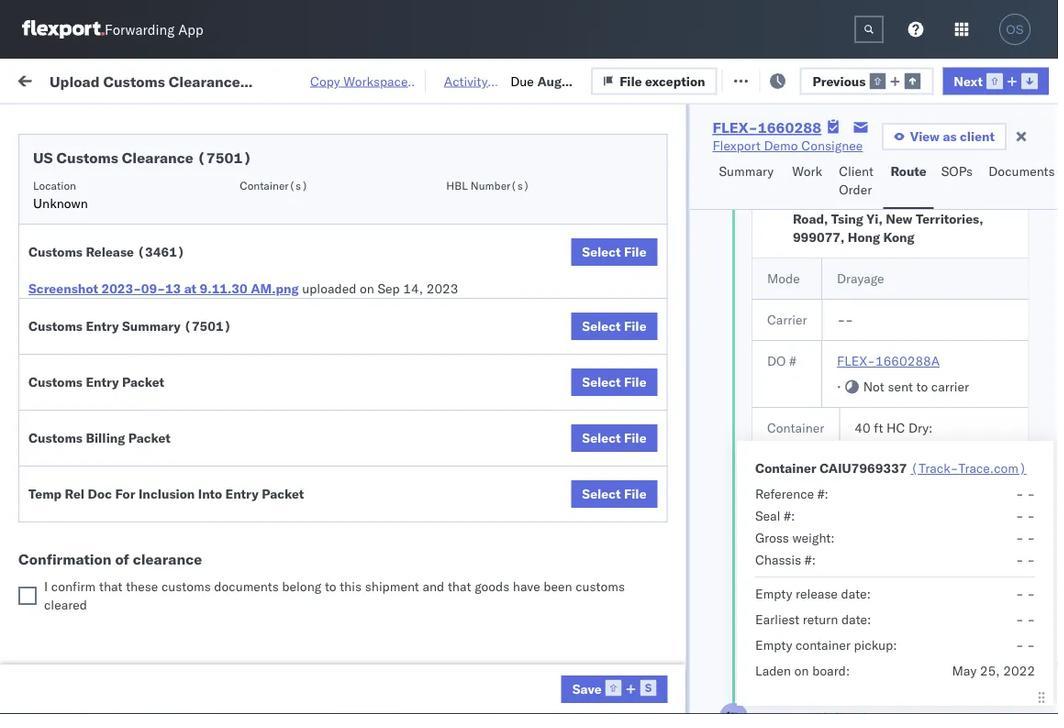 Task type: locate. For each thing, give the bounding box(es) containing it.
1 vertical spatial packet
[[128, 430, 171, 446]]

2 schedule pickup from los angeles, ca from the top
[[42, 255, 247, 289]]

1 vertical spatial lagerfeld
[[984, 668, 1039, 685]]

2 vertical spatial cst,
[[351, 588, 380, 604]]

pick
[[767, 484, 792, 500]]

exception up the 1660288
[[805, 71, 865, 87]]

los up (3461)
[[173, 214, 194, 230]]

am for 2nd schedule pickup from los angeles, ca button from the top of the page
[[327, 265, 348, 281]]

2 vertical spatial appointment
[[150, 466, 226, 482]]

cst, for 14,
[[351, 467, 380, 483]]

1 karl from the top
[[957, 628, 981, 644]]

unknown
[[33, 195, 88, 212]]

11/f,
[[980, 174, 1015, 190]]

demo up earliest
[[732, 588, 766, 604]]

los down 13
[[173, 335, 194, 351]]

1:59 for fifth schedule pickup from los angeles, ca button from the top
[[295, 588, 323, 604]]

am for fifth schedule pickup from los angeles, ca button from the bottom
[[327, 224, 348, 240]]

4 select file from the top
[[582, 430, 646, 446]]

customs inside upload customs clearance documents
[[87, 376, 139, 392]]

appointment down 13
[[150, 304, 226, 320]]

summary inside summary button
[[719, 163, 774, 179]]

select for customs entry summary (7501)
[[582, 318, 621, 334]]

clearance down the import work button
[[122, 149, 193, 167]]

1 confirm from the top
[[42, 497, 89, 513]]

0 vertical spatial schedule delivery appointment
[[42, 183, 226, 199]]

client name button
[[672, 146, 773, 164]]

5 select from the top
[[582, 486, 621, 502]]

upload
[[42, 376, 84, 392]]

2 vertical spatial schedule delivery appointment
[[42, 466, 226, 482]]

consignee inside 'link'
[[801, 138, 863, 154]]

select file for customs billing packet
[[582, 430, 646, 446]]

2 horizontal spatial shanghai,
[[922, 562, 983, 578]]

schedule delivery appointment link down '2023-' at the top of page
[[42, 303, 226, 322]]

file exception up the 1660288
[[779, 71, 865, 87]]

empty up earliest
[[755, 586, 792, 602]]

flex-1 button
[[984, 220, 1058, 245], [984, 220, 1058, 245], [984, 260, 1058, 286], [984, 260, 1058, 286], [984, 301, 1058, 326], [984, 301, 1058, 326], [984, 341, 1058, 367], [984, 341, 1058, 367], [984, 381, 1058, 407], [984, 381, 1058, 407], [984, 422, 1058, 447], [984, 422, 1058, 447], [984, 462, 1058, 488], [984, 462, 1058, 488], [984, 502, 1058, 528], [984, 502, 1058, 528], [984, 543, 1058, 568], [984, 543, 1058, 568], [984, 583, 1058, 609], [984, 583, 1058, 609]]

confirmation of clearance
[[18, 551, 202, 569]]

save
[[572, 681, 601, 698]]

0 horizontal spatial exception
[[645, 73, 705, 89]]

3 1:59 am cdt, nov 5, 2022 from the top
[[295, 265, 458, 281]]

from inside schedule pickup from rotterdam, netherlands
[[143, 658, 170, 674]]

2 vertical spatial schedule delivery appointment link
[[42, 465, 226, 483]]

batch actio
[[990, 71, 1058, 87]]

schedule down screenshot
[[42, 304, 96, 320]]

gross
[[755, 530, 789, 546]]

759
[[303, 71, 327, 87]]

ca for fifth schedule pickup from los angeles, ca button from the top's schedule pickup from los angeles, ca link
[[42, 596, 60, 612]]

1 appointment from the top
[[150, 183, 226, 199]]

ca inside confirm pickup from los angeles, ca
[[42, 515, 60, 531]]

schedule pickup from los angeles, ca link for 3rd schedule pickup from los angeles, ca button from the bottom
[[42, 334, 261, 371]]

integration test account - karl lagerfeld down the pickup:
[[800, 668, 1039, 685]]

3 - - from the top
[[1016, 530, 1035, 546]]

delivery for schedule delivery appointment button related to 1:59 am cdt, nov 5, 2022
[[100, 183, 147, 199]]

forwarding app
[[105, 21, 203, 38]]

1 vertical spatial integration
[[800, 668, 863, 685]]

0 vertical spatial 14,
[[403, 281, 423, 297]]

1 that from the left
[[99, 579, 123, 595]]

flex-2 right 25,
[[1013, 668, 1058, 685]]

earliest
[[755, 612, 799, 628]]

0 vertical spatial schedule delivery appointment link
[[42, 182, 226, 200]]

6 - - from the top
[[1016, 612, 1035, 628]]

work right import
[[165, 71, 198, 87]]

3 cdt, from the top
[[351, 265, 381, 281]]

0 vertical spatial entry
[[86, 318, 119, 334]]

schedule for fifth schedule pickup from los angeles, ca button from the top
[[42, 578, 96, 594]]

1 - - from the top
[[1016, 486, 1035, 502]]

ca for schedule pickup from los angeles, ca link for 3rd schedule pickup from los angeles, ca button from the bottom
[[42, 354, 60, 370]]

customs right "been"
[[576, 579, 625, 595]]

1 vertical spatial documents
[[42, 394, 109, 410]]

schedule delivery appointment link down us customs clearance (7501)
[[42, 182, 226, 200]]

fcl for "schedule pickup from rotterdam, netherlands" link
[[603, 668, 626, 685]]

los inside confirm pickup from los angeles, ca
[[166, 497, 186, 513]]

client order button
[[832, 155, 883, 209]]

1 schedule from the top
[[42, 183, 96, 199]]

pickup for 3rd schedule pickup from los angeles, ca button from the bottom
[[100, 335, 139, 351]]

pickup right rel
[[92, 497, 132, 513]]

netherlands
[[42, 677, 114, 693]]

clearance
[[133, 551, 202, 569]]

schedule up rel
[[42, 466, 96, 482]]

at left the risk
[[330, 71, 342, 87]]

shanghai, down road
[[922, 562, 983, 578]]

select file button for customs entry summary (7501)
[[571, 313, 657, 340]]

1 horizontal spatial documents
[[988, 163, 1055, 179]]

1:59 am cst, dec 14, 2022
[[295, 467, 465, 483]]

schedule pickup from rotterdam, netherlands link
[[42, 657, 261, 694]]

los up 13
[[173, 255, 194, 271]]

1 date: from the top
[[841, 586, 871, 602]]

1 vertical spatial container
[[755, 461, 816, 477]]

customs for customs release (3461)
[[28, 244, 83, 260]]

0 horizontal spatial at
[[184, 281, 197, 297]]

pickup for schedule pickup from rotterdam, netherlands button
[[100, 658, 139, 674]]

1 schedule delivery appointment link from the top
[[42, 182, 226, 200]]

china
[[847, 580, 883, 596]]

2023 right 13,
[[430, 588, 461, 604]]

that right and
[[448, 579, 471, 595]]

file for customs entry packet
[[624, 374, 646, 390]]

1 vertical spatial to
[[325, 579, 336, 595]]

1 flex-2 from the top
[[1013, 628, 1058, 644]]

consignee up logistics
[[800, 150, 853, 164]]

0 vertical spatial on
[[415, 71, 430, 87]]

1 horizontal spatial client
[[839, 163, 874, 179]]

2 1:59 am cdt, nov 5, 2022 from the top
[[295, 224, 458, 240]]

ca for confirm pickup from los angeles, ca link
[[42, 515, 60, 531]]

schedule delivery appointment
[[42, 183, 226, 199], [42, 304, 226, 320], [42, 466, 226, 482]]

1 vertical spatial appointment
[[150, 304, 226, 320]]

1 ocean fcl from the top
[[562, 224, 626, 240]]

schedule for 2nd schedule pickup from los angeles, ca button from the bottom
[[42, 416, 96, 432]]

schedule pickup from los angeles, ca
[[42, 214, 247, 249], [42, 255, 247, 289], [42, 335, 247, 370], [42, 416, 247, 451], [42, 578, 247, 612]]

at
[[330, 71, 342, 87], [184, 281, 197, 297]]

from inside confirm pickup from los angeles, ca
[[135, 497, 162, 513]]

205
[[388, 71, 412, 87]]

0 vertical spatial date:
[[841, 586, 871, 602]]

5 5, from the top
[[411, 345, 423, 362]]

0 vertical spatial lagerfeld
[[984, 628, 1039, 644]]

empty
[[755, 586, 792, 602], [755, 638, 792, 654]]

14, up 23,
[[410, 467, 430, 483]]

to left this in the bottom left of the page
[[325, 579, 336, 595]]

schedule for schedule pickup from rotterdam, netherlands button
[[42, 658, 96, 674]]

7 - - from the top
[[1016, 638, 1035, 654]]

track
[[433, 71, 463, 87]]

5 1:59 from the top
[[295, 345, 323, 362]]

1 ca from the top
[[42, 233, 60, 249]]

on left sep
[[360, 281, 374, 297]]

dec for 23,
[[382, 507, 406, 523]]

#: for chassis #:
[[805, 552, 816, 568]]

east
[[840, 543, 867, 559]]

cdt, for schedule pickup from los angeles, ca link corresponding to 2nd schedule pickup from los angeles, ca button from the top of the page
[[351, 265, 381, 281]]

2 vertical spatial packet
[[262, 486, 304, 502]]

schedule for schedule delivery appointment button related to 1:59 am cdt, nov 5, 2022
[[42, 183, 96, 199]]

4 5, from the top
[[411, 305, 423, 321]]

7 resize handle column header from the left
[[1025, 142, 1047, 715]]

schedule
[[42, 183, 96, 199], [42, 214, 96, 230], [42, 255, 96, 271], [42, 304, 96, 320], [42, 335, 96, 351], [42, 416, 96, 432], [42, 466, 96, 482], [42, 578, 96, 594], [42, 658, 96, 674]]

4 ca from the top
[[42, 434, 60, 451]]

select file for customs entry summary (7501)
[[582, 318, 646, 334]]

on right see
[[794, 663, 809, 679]]

schedule inside schedule pickup from rotterdam, netherlands
[[42, 658, 96, 674]]

lagerfeld
[[984, 628, 1039, 644], [984, 668, 1039, 685]]

3 select file from the top
[[582, 374, 646, 390]]

ca
[[42, 233, 60, 249], [42, 273, 60, 289], [42, 354, 60, 370], [42, 434, 60, 451], [42, 515, 60, 531], [42, 596, 60, 612]]

packet right billing at the bottom
[[128, 430, 171, 446]]

pickup down customs entry summary (7501)
[[100, 335, 139, 351]]

0 vertical spatial to
[[916, 379, 927, 395]]

ca down temp
[[42, 515, 60, 531]]

2 ca from the top
[[42, 273, 60, 289]]

schedule up upload
[[42, 335, 96, 351]]

1:59 am cdt, nov 5, 2022 for 3rd schedule pickup from los angeles, ca button from the bottom
[[295, 345, 458, 362]]

2022 for schedule delivery appointment button related to 1:59 am cdt, nov 5, 2022
[[426, 184, 458, 200]]

1 schedule pickup from los angeles, ca button from the top
[[42, 213, 261, 252]]

2023 right sep
[[426, 281, 458, 297]]

yi
[[969, 193, 981, 209]]

schedule delivery appointment link up for
[[42, 465, 226, 483]]

1 horizontal spatial shanghai,
[[857, 562, 918, 578]]

1 vertical spatial integration test account - karl lagerfeld
[[800, 668, 1039, 685]]

am for schedule delivery appointment button related to 1:59 am cdt, nov 5, 2022
[[327, 184, 348, 200]]

ocean fcl for fifth schedule pickup from los angeles, ca button from the top's schedule pickup from los angeles, ca link
[[562, 588, 626, 604]]

2 empty from the top
[[755, 638, 792, 654]]

confirm up confirmation at the bottom
[[42, 497, 89, 513]]

4 select from the top
[[582, 430, 621, 446]]

0 horizontal spatial shanghai,
[[792, 562, 854, 578]]

angeles, for confirm pickup from los angeles, ca link
[[189, 497, 240, 513]]

client inside client name "button"
[[681, 150, 711, 164]]

clearance down customs entry summary (7501)
[[142, 376, 201, 392]]

entry right into
[[225, 486, 258, 502]]

fcl for fifth schedule pickup from los angeles, ca button from the top's schedule pickup from los angeles, ca link
[[603, 588, 626, 604]]

0 vertical spatial container
[[767, 420, 824, 436]]

- - for gross weight:
[[1016, 530, 1035, 546]]

bookings
[[800, 588, 854, 604]]

board:
[[812, 663, 850, 679]]

demo down the 1660288
[[764, 138, 798, 154]]

confirm for confirm delivery
[[42, 546, 89, 562]]

pickup for 2nd schedule pickup from los angeles, ca button from the bottom
[[100, 416, 139, 432]]

exception
[[805, 71, 865, 87], [645, 73, 705, 89]]

ca for fifth schedule pickup from los angeles, ca button from the bottom schedule pickup from los angeles, ca link
[[42, 233, 60, 249]]

clearance inside upload customs clearance documents
[[142, 376, 201, 392]]

entry right upload
[[86, 374, 119, 390]]

0 vertical spatial account
[[894, 628, 943, 644]]

empty release date:
[[755, 586, 871, 602]]

customs entry summary (7501)
[[28, 318, 232, 334]]

packet up 6:00
[[262, 486, 304, 502]]

client
[[960, 128, 995, 145]]

pickup for fifth schedule pickup from los angeles, ca button from the bottom
[[100, 214, 139, 230]]

on for laden
[[794, 663, 809, 679]]

1 fcl from the top
[[603, 224, 626, 240]]

0 vertical spatial flexport
[[713, 138, 761, 154]]

schedule delivery appointment down '2023-' at the top of page
[[42, 304, 226, 320]]

2 customs from the left
[[576, 579, 625, 595]]

angeles, for schedule pickup from los angeles, ca link corresponding to 2nd schedule pickup from los angeles, ca button from the top of the page
[[197, 255, 247, 271]]

pick up
[[767, 484, 792, 518]]

pickup up netherlands
[[100, 658, 139, 674]]

ocean fcl for confirm pickup from los angeles, ca link
[[562, 507, 626, 523]]

0 vertical spatial karl
[[957, 628, 981, 644]]

los down clearance
[[173, 578, 194, 594]]

3 1:59 from the top
[[295, 265, 323, 281]]

1 vertical spatial cst,
[[350, 507, 379, 523]]

1 select file from the top
[[582, 244, 646, 260]]

0 vertical spatial documents
[[988, 163, 1055, 179]]

angeles, inside confirm pickup from los angeles, ca
[[189, 497, 240, 513]]

upload customs clearance documents button
[[42, 375, 261, 413]]

los down the upload customs clearance documents button
[[173, 416, 194, 432]]

4 - - from the top
[[1016, 552, 1035, 568]]

select file button
[[571, 239, 657, 266], [571, 313, 657, 340], [571, 369, 657, 396], [571, 425, 657, 452], [571, 481, 657, 508]]

6 ca from the top
[[42, 596, 60, 612]]

1 vertical spatial on
[[360, 281, 374, 297]]

to right the sent
[[916, 379, 927, 395]]

2 flex-2 from the top
[[1013, 668, 1058, 685]]

4 am from the top
[[327, 305, 348, 321]]

caiu7969337 up estimated
[[819, 461, 907, 477]]

1 vertical spatial schedule delivery appointment button
[[42, 303, 226, 323]]

0 vertical spatial integration test account - karl lagerfeld
[[800, 628, 1039, 644]]

1 shanghai, from the left
[[792, 562, 854, 578]]

schedule down unknown
[[42, 214, 96, 230]]

flex-2 button
[[984, 624, 1058, 649], [984, 624, 1058, 649], [984, 664, 1058, 690], [984, 664, 1058, 690]]

2 vertical spatial schedule delivery appointment button
[[42, 465, 226, 485]]

to
[[916, 379, 927, 395], [325, 579, 336, 595]]

demo
[[764, 138, 798, 154], [732, 588, 766, 604]]

0 vertical spatial summary
[[719, 163, 774, 179]]

account right actual
[[894, 628, 943, 644]]

dec up 6:00 pm cst, dec 23, 2022
[[383, 467, 407, 483]]

1 vertical spatial dec
[[382, 507, 406, 523]]

7 am from the top
[[327, 588, 348, 604]]

2 appointment from the top
[[150, 304, 226, 320]]

pickup for the confirm pickup from los angeles, ca button
[[92, 497, 132, 513]]

ca down the i
[[42, 596, 60, 612]]

ca up upload
[[42, 354, 60, 370]]

3 appointment from the top
[[150, 466, 226, 482]]

2 shanghai, from the left
[[857, 562, 918, 578]]

schedule delivery appointment link
[[42, 182, 226, 200], [42, 303, 226, 322], [42, 465, 226, 483]]

dec left 23,
[[382, 507, 406, 523]]

1 1:59 from the top
[[295, 184, 323, 200]]

#: left estimated
[[817, 486, 829, 502]]

flex id button
[[975, 146, 1058, 164]]

1 vertical spatial summary
[[122, 318, 181, 334]]

1 vertical spatial tsing
[[831, 211, 863, 227]]

9 1 from the top
[[1053, 547, 1058, 563]]

0 vertical spatial demo
[[764, 138, 798, 154]]

1 schedule delivery appointment from the top
[[42, 183, 226, 199]]

pickup
[[100, 214, 139, 230], [100, 255, 139, 271], [100, 335, 139, 351], [100, 416, 139, 432], [92, 497, 132, 513], [100, 578, 139, 594], [100, 658, 139, 674]]

5, for schedule delivery appointment link for 1:59 am cdt, nov 5, 2022
[[411, 184, 423, 200]]

confirm inside confirm pickup from los angeles, ca
[[42, 497, 89, 513]]

0 vertical spatial integration
[[800, 628, 863, 644]]

flexport demo consignee up earliest
[[681, 588, 831, 604]]

0 horizontal spatial to
[[325, 579, 336, 595]]

order
[[839, 182, 872, 198]]

13,
[[406, 588, 426, 604]]

10 ocean fcl from the top
[[562, 668, 626, 685]]

full
[[829, 156, 853, 172]]

resize handle column header
[[262, 142, 284, 715], [466, 142, 488, 715], [530, 142, 552, 715], [650, 142, 672, 715], [769, 142, 791, 715], [952, 142, 975, 715], [1025, 142, 1047, 715]]

empty up see
[[755, 638, 792, 654]]

sep
[[378, 281, 400, 297]]

2 horizontal spatial #:
[[817, 486, 829, 502]]

0 horizontal spatial on
[[360, 281, 374, 297]]

appointment
[[150, 183, 226, 199], [150, 304, 226, 320], [150, 466, 226, 482]]

- - for empty release date:
[[1016, 586, 1035, 602]]

1 flex-1 from the top
[[1013, 224, 1058, 240]]

5 nov from the top
[[384, 345, 408, 362]]

fcl for upload customs clearance documents link
[[603, 386, 626, 402]]

have
[[513, 579, 540, 595]]

0 vertical spatial caiu7969337
[[854, 442, 940, 458]]

shanghai, down daming on the right bottom
[[857, 562, 918, 578]]

3 schedule delivery appointment button from the top
[[42, 465, 226, 485]]

documents button
[[981, 155, 1058, 209]]

consignee up full
[[801, 138, 863, 154]]

0 horizontal spatial client
[[681, 150, 711, 164]]

1:59 for fifth schedule pickup from los angeles, ca button from the bottom
[[295, 224, 323, 240]]

schedule delivery appointment button up for
[[42, 465, 226, 485]]

flexport demo consignee down the 1660288
[[713, 138, 863, 154]]

pickup up '2023-' at the top of page
[[100, 255, 139, 271]]

next
[[954, 73, 983, 89]]

schedule delivery appointment button for 1:59 am cst, dec 14, 2022
[[42, 465, 226, 485]]

integration test account - karl lagerfeld up may
[[800, 628, 1039, 644]]

2 vertical spatial entry
[[225, 486, 258, 502]]

3 resize handle column header from the left
[[530, 142, 552, 715]]

schedule delivery appointment up for
[[42, 466, 226, 482]]

schedule delivery appointment button down '2023-' at the top of page
[[42, 303, 226, 323]]

pickup down upload customs clearance documents
[[100, 416, 139, 432]]

3 nov from the top
[[384, 265, 408, 281]]

8 ocean fcl from the top
[[562, 507, 626, 523]]

2 vertical spatial on
[[794, 663, 809, 679]]

1 am from the top
[[327, 184, 348, 200]]

3 ca from the top
[[42, 354, 60, 370]]

los for fifth schedule pickup from los angeles, ca button from the bottom
[[173, 214, 194, 230]]

5 schedule pickup from los angeles, ca from the top
[[42, 578, 247, 612]]

confirm pickup from los angeles, ca
[[42, 497, 240, 531]]

None text field
[[854, 16, 884, 43]]

customs down screenshot
[[28, 318, 83, 334]]

1 horizontal spatial summary
[[719, 163, 774, 179]]

1 horizontal spatial that
[[448, 579, 471, 595]]

client up order on the right top
[[839, 163, 874, 179]]

container for container
[[767, 420, 824, 436]]

app
[[178, 21, 203, 38]]

1 schedule pickup from los angeles, ca link from the top
[[42, 213, 261, 250]]

0 vertical spatial empty
[[755, 586, 792, 602]]

9 fcl from the top
[[603, 588, 626, 604]]

2 5, from the top
[[411, 224, 423, 240]]

0 vertical spatial clearance
[[122, 149, 193, 167]]

schedule delivery appointment link for 1:59 am cdt, nov 5, 2022
[[42, 182, 226, 200]]

2 - - from the top
[[1016, 508, 1035, 524]]

select
[[582, 244, 621, 260], [582, 318, 621, 334], [582, 374, 621, 390], [582, 430, 621, 446], [582, 486, 621, 502]]

3 schedule pickup from los angeles, ca link from the top
[[42, 334, 261, 371]]

2 1 from the top
[[1053, 265, 1058, 281]]

lagerfeld right may
[[984, 668, 1039, 685]]

cst, up 6:00 pm cst, dec 23, 2022
[[351, 467, 380, 483]]

schedule up netherlands
[[42, 658, 96, 674]]

entry down '2023-' at the top of page
[[86, 318, 119, 334]]

1 vertical spatial schedule delivery appointment link
[[42, 303, 226, 322]]

documents inside button
[[988, 163, 1055, 179]]

caiu7969337
[[854, 442, 940, 458], [819, 461, 907, 477]]

cst,
[[351, 467, 380, 483], [350, 507, 379, 523], [351, 588, 380, 604]]

6 flex-1 from the top
[[1013, 426, 1058, 442]]

1:59 am cdt, nov 5, 2022 for fifth schedule pickup from los angeles, ca button from the bottom
[[295, 224, 458, 240]]

rotterdam,
[[173, 658, 238, 674]]

0 vertical spatial dec
[[383, 467, 407, 483]]

am for schedule delivery appointment button associated with 1:59 am cst, dec 14, 2022
[[327, 467, 348, 483]]

2022 for 2nd schedule pickup from los angeles, ca button from the top of the page
[[426, 265, 458, 281]]

6:00 pm cst, dec 23, 2022
[[295, 507, 464, 523]]

schedule pickup from los angeles, ca for schedule pickup from los angeles, ca link corresponding to 2nd schedule pickup from los angeles, ca button from the top of the page
[[42, 255, 247, 289]]

7 1 from the top
[[1053, 467, 1058, 483]]

7 1:59 from the top
[[295, 588, 323, 604]]

see
[[767, 658, 789, 674]]

1660288
[[758, 118, 821, 137]]

pickup inside schedule pickup from rotterdam, netherlands
[[100, 658, 139, 674]]

earliest return date:
[[755, 612, 871, 628]]

appointment down us customs clearance (7501)
[[150, 183, 226, 199]]

3 select from the top
[[582, 374, 621, 390]]

confirm inside confirm delivery link
[[42, 546, 89, 562]]

1 horizontal spatial work
[[792, 163, 822, 179]]

1 vertical spatial demo
[[732, 588, 766, 604]]

summary down 09-
[[122, 318, 181, 334]]

1 vertical spatial at
[[184, 281, 197, 297]]

1 vertical spatial clearance
[[142, 376, 201, 392]]

(7501) for customs entry summary (7501)
[[184, 318, 232, 334]]

Search Work text field
[[475, 66, 675, 93]]

2 schedule pickup from los angeles, ca link from the top
[[42, 254, 261, 290]]

file exception up client name on the top
[[620, 73, 705, 89]]

1:59 for schedule delivery appointment button associated with 1:59 am cst, dec 14, 2022
[[295, 467, 323, 483]]

summary
[[719, 163, 774, 179], [122, 318, 181, 334]]

consignee inside button
[[800, 150, 853, 164]]

3 select file button from the top
[[571, 369, 657, 396]]

on right 205
[[415, 71, 430, 87]]

ocean fcl for schedule pickup from los angeles, ca link corresponding to 2nd schedule pickup from los angeles, ca button from the top of the page
[[562, 265, 626, 281]]

documents inside upload customs clearance documents
[[42, 394, 109, 410]]

lagerfeld up may 25, 2022
[[984, 628, 1039, 644]]

tsing
[[933, 193, 966, 209], [831, 211, 863, 227]]

import work
[[121, 71, 198, 87]]

customs for customs entry summary (7501)
[[28, 318, 83, 334]]

summary down the flex-1660288
[[719, 163, 774, 179]]

select file button for customs release (3461)
[[571, 239, 657, 266]]

from for confirm pickup from los angeles, ca link
[[135, 497, 162, 513]]

tsing up hong
[[831, 211, 863, 227]]

entry
[[86, 318, 119, 334], [86, 374, 119, 390], [225, 486, 258, 502]]

14, right sep
[[403, 281, 423, 297]]

0 vertical spatial cst,
[[351, 467, 380, 483]]

0 vertical spatial flexport demo consignee
[[713, 138, 863, 154]]

(track-
[[911, 461, 958, 477]]

that
[[99, 579, 123, 595], [448, 579, 471, 595]]

karl
[[957, 628, 981, 644], [957, 668, 981, 685]]

1 vertical spatial account
[[894, 668, 943, 685]]

ft
[[873, 420, 883, 436]]

1 vertical spatial date:
[[841, 612, 871, 628]]

tsing up territories,
[[933, 193, 966, 209]]

customs down clearance
[[161, 579, 211, 595]]

#: right up
[[784, 508, 795, 524]]

client for client name
[[681, 150, 711, 164]]

2 select file button from the top
[[571, 313, 657, 340]]

date:
[[841, 586, 871, 602], [841, 612, 871, 628]]

schedule pickup from los angeles, ca link for fifth schedule pickup from los angeles, ca button from the top
[[42, 577, 261, 613]]

0 horizontal spatial summary
[[122, 318, 181, 334]]

2 nov from the top
[[384, 224, 408, 240]]

schedule pickup from los angeles, ca link for 2nd schedule pickup from los angeles, ca button from the top of the page
[[42, 254, 261, 290]]

1 horizontal spatial tsing
[[933, 193, 966, 209]]

workitem
[[20, 150, 68, 164]]

1 horizontal spatial at
[[330, 71, 342, 87]]

flex-2 up may 25, 2022
[[1013, 628, 1058, 644]]

cst, right pm
[[350, 507, 379, 523]]

4 select file button from the top
[[571, 425, 657, 452]]

packet for customs billing packet
[[128, 430, 171, 446]]

client inside client order button
[[839, 163, 874, 179]]

0 horizontal spatial customs
[[161, 579, 211, 595]]

1 schedule pickup from los angeles, ca from the top
[[42, 214, 247, 249]]

los left into
[[166, 497, 186, 513]]

1 vertical spatial 2
[[1053, 668, 1058, 685]]

1 vertical spatial flex-2
[[1013, 668, 1058, 685]]

schedule pickup from los angeles, ca for schedule pickup from los angeles, ca link for 3rd schedule pickup from los angeles, ca button from the bottom
[[42, 335, 247, 370]]

schedule for fifth schedule pickup from los angeles, ca button from the bottom
[[42, 214, 96, 230]]

1 vertical spatial flexport demo consignee
[[681, 588, 831, 604]]

0 vertical spatial work
[[165, 71, 198, 87]]

may 25, 2022
[[952, 663, 1035, 679]]

5 schedule from the top
[[42, 335, 96, 351]]

consignee
[[801, 138, 863, 154], [800, 150, 853, 164], [770, 588, 831, 604], [885, 588, 946, 604]]

am.png
[[251, 281, 299, 297]]

at right 13
[[184, 281, 197, 297]]

2 schedule from the top
[[42, 214, 96, 230]]

delivery for schedule delivery appointment button associated with 1:59 am cst, dec 14, 2022
[[100, 466, 147, 482]]

0 vertical spatial appointment
[[150, 183, 226, 199]]

2 am from the top
[[327, 224, 348, 240]]

pickup up release
[[100, 214, 139, 230]]

kong
[[883, 229, 914, 245]]

customs up customs billing packet
[[28, 374, 83, 390]]

5, for fifth schedule pickup from los angeles, ca button from the bottom schedule pickup from los angeles, ca link
[[411, 224, 423, 240]]

1 horizontal spatial exception
[[805, 71, 865, 87]]

from for "schedule pickup from rotterdam, netherlands" link
[[143, 658, 170, 674]]

2 vertical spatial #:
[[805, 552, 816, 568]]

6 1:59 from the top
[[295, 467, 323, 483]]

on
[[415, 71, 430, 87], [360, 281, 374, 297], [794, 663, 809, 679]]

clearance for documents
[[142, 376, 201, 392]]

0 horizontal spatial tsing
[[831, 211, 863, 227]]

schedule pickup from los angeles, ca button
[[42, 213, 261, 252], [42, 254, 261, 292], [42, 334, 261, 373], [42, 415, 261, 454], [42, 577, 261, 615]]

client left name
[[681, 150, 711, 164]]

9 ocean fcl from the top
[[562, 588, 626, 604]]

1 5, from the top
[[411, 184, 423, 200]]

customs right upload
[[87, 376, 139, 392]]

confirm pickup from los angeles, ca button
[[42, 496, 261, 535]]

1 vertical spatial entry
[[86, 374, 119, 390]]

1 horizontal spatial #:
[[805, 552, 816, 568]]

packet
[[122, 374, 164, 390], [128, 430, 171, 446], [262, 486, 304, 502]]

2 resize handle column header from the left
[[466, 142, 488, 715]]

2
[[1053, 628, 1058, 644], [1053, 668, 1058, 685]]

0 vertical spatial #:
[[817, 486, 829, 502]]

0 vertical spatial (7501)
[[197, 149, 252, 167]]

1 vertical spatial schedule delivery appointment
[[42, 304, 226, 320]]

1 schedule delivery appointment button from the top
[[42, 182, 226, 202]]

(7501) down 9.11.30
[[184, 318, 232, 334]]

pickup inside confirm pickup from los angeles, ca
[[92, 497, 132, 513]]

8 1 from the top
[[1053, 507, 1058, 523]]

205 on track
[[388, 71, 463, 87]]

0 vertical spatial packet
[[122, 374, 164, 390]]

0 vertical spatial at
[[330, 71, 342, 87]]

0 vertical spatial schedule delivery appointment button
[[42, 182, 226, 202]]

location unknown
[[33, 178, 88, 212]]

flex-1660288a button
[[836, 353, 939, 369]]

account left may
[[894, 668, 943, 685]]

0 vertical spatial confirm
[[42, 497, 89, 513]]

ca up temp
[[42, 434, 60, 451]]

caiu7969337 up "container caiu7969337 (track-trace.com)"
[[854, 442, 940, 458]]

5 am from the top
[[327, 345, 348, 362]]

customs
[[56, 149, 118, 167], [28, 244, 83, 260], [28, 318, 83, 334], [28, 374, 83, 390], [87, 376, 139, 392], [28, 430, 83, 446]]

schedule down workitem
[[42, 183, 96, 199]]

1 horizontal spatial customs
[[576, 579, 625, 595]]

None checkbox
[[18, 587, 37, 606]]

1 vertical spatial caiu7969337
[[819, 461, 907, 477]]

ca down unknown
[[42, 233, 60, 249]]

schedule up cleared
[[42, 578, 96, 594]]

1 vertical spatial #:
[[784, 508, 795, 524]]

(7501) up container(s)
[[197, 149, 252, 167]]

1 vertical spatial confirm
[[42, 546, 89, 562]]

nov for schedule pickup from los angeles, ca link corresponding to 2nd schedule pickup from los angeles, ca button from the top of the page
[[384, 265, 408, 281]]

0 horizontal spatial that
[[99, 579, 123, 595]]

schedule delivery appointment down us customs clearance (7501)
[[42, 183, 226, 199]]

3 fcl from the top
[[603, 305, 626, 321]]

- - for empty container pickup:
[[1016, 638, 1035, 654]]

file for customs release (3461)
[[624, 244, 646, 260]]

2 flex-1 from the top
[[1013, 265, 1058, 281]]

2 horizontal spatial on
[[794, 663, 809, 679]]

flex-1660288a
[[836, 353, 939, 369]]

5, for schedule pickup from los angeles, ca link for 3rd schedule pickup from los angeles, ca button from the bottom
[[411, 345, 423, 362]]

schedule delivery appointment button for 1:59 am cdt, nov 5, 2022
[[42, 182, 226, 202]]

appointment up inclusion on the left bottom of page
[[150, 466, 226, 482]]

1 vertical spatial karl
[[957, 668, 981, 685]]

schedule pickup from rotterdam, netherlands button
[[42, 657, 261, 696]]

gross weight:
[[755, 530, 835, 546]]



Task type: describe. For each thing, give the bounding box(es) containing it.
schedule delivery appointment for 1:59 am cdt, nov 5, 2022
[[42, 183, 226, 199]]

clearance for (7501)
[[122, 149, 193, 167]]

from for schedule pickup from los angeles, ca link for 3rd schedule pickup from los angeles, ca button from the bottom
[[143, 335, 170, 351]]

- - for earliest return date:
[[1016, 612, 1035, 628]]

select for temp rel doc for inclusion into entry packet
[[582, 486, 621, 502]]

consignee up earliest return date:
[[770, 588, 831, 604]]

been
[[543, 579, 572, 595]]

schedule pickup from los angeles, ca for schedule pickup from los angeles, ca link associated with 2nd schedule pickup from los angeles, ca button from the bottom
[[42, 416, 247, 451]]

cdt, for schedule pickup from los angeles, ca link for 3rd schedule pickup from los angeles, ca button from the bottom
[[351, 345, 381, 362]]

customs release (3461)
[[28, 244, 185, 260]]

into
[[198, 486, 222, 502]]

select file button for customs entry packet
[[571, 369, 657, 396]]

•
[[836, 379, 841, 395]]

schedule for second schedule delivery appointment button
[[42, 304, 96, 320]]

2 integration test account - karl lagerfeld from the top
[[800, 668, 1039, 685]]

5 flex-1 from the top
[[1013, 386, 1058, 402]]

fcl for schedule pickup from los angeles, ca link associated with 2nd schedule pickup from los angeles, ca button from the bottom
[[603, 426, 626, 442]]

7 fcl from the top
[[603, 467, 626, 483]]

#: for reference #:
[[817, 486, 829, 502]]

1 vertical spatial flexport
[[681, 588, 729, 604]]

3 schedule pickup from los angeles, ca button from the top
[[42, 334, 261, 373]]

trace.com)
[[958, 461, 1026, 477]]

select for customs release (3461)
[[582, 244, 621, 260]]

2 integration from the top
[[800, 668, 863, 685]]

7 ocean fcl from the top
[[562, 467, 626, 483]]

client name
[[681, 150, 743, 164]]

do
[[767, 353, 785, 369]]

flex
[[984, 150, 1004, 164]]

entry for packet
[[86, 374, 119, 390]]

uploaded
[[302, 281, 356, 297]]

7 flex-1 from the top
[[1013, 467, 1058, 483]]

work button
[[785, 155, 832, 209]]

batch actio button
[[961, 66, 1058, 93]]

cst, for 23,
[[350, 507, 379, 523]]

10 1 from the top
[[1053, 588, 1058, 604]]

customs down the by:
[[56, 149, 118, 167]]

1 vertical spatial 14,
[[410, 467, 430, 483]]

goods
[[475, 579, 509, 595]]

hong
[[847, 229, 880, 245]]

3 1 from the top
[[1053, 305, 1058, 321]]

1 integration test account - karl lagerfeld from the top
[[800, 628, 1039, 644]]

fcl for schedule pickup from los angeles, ca link for 3rd schedule pickup from los angeles, ca button from the bottom
[[603, 345, 626, 362]]

customs for customs billing packet
[[28, 430, 83, 446]]

on for 205
[[415, 71, 430, 87]]

am for fifth schedule pickup from los angeles, ca button from the top
[[327, 588, 348, 604]]

2 schedule pickup from los angeles, ca button from the top
[[42, 254, 261, 292]]

1:59 am cst, jan 13, 2023
[[295, 588, 461, 604]]

filtered
[[18, 112, 63, 128]]

import work button
[[113, 59, 205, 100]]

4 1 from the top
[[1053, 345, 1058, 362]]

2 karl from the top
[[957, 668, 981, 685]]

5, for schedule pickup from los angeles, ca link corresponding to 2nd schedule pickup from los angeles, ca button from the top of the page
[[411, 265, 423, 281]]

2022 for the confirm pickup from los angeles, ca button
[[432, 507, 464, 523]]

flexport. image
[[22, 20, 105, 39]]

(3461)
[[137, 244, 185, 260]]

to inside i confirm that these customs documents belong to this shipment and that goods have been customs cleared
[[325, 579, 336, 595]]

work
[[19, 67, 66, 92]]

unit
[[904, 174, 930, 190]]

filtered by:
[[18, 112, 84, 128]]

release
[[796, 586, 838, 602]]

5 1 from the top
[[1053, 386, 1058, 402]]

1 horizontal spatial file exception
[[779, 71, 865, 87]]

not sent to carrier
[[863, 379, 969, 395]]

confirm delivery link
[[42, 546, 140, 564]]

los for 3rd schedule pickup from los angeles, ca button from the bottom
[[173, 335, 194, 351]]

name
[[713, 150, 743, 164]]

select file for temp rel doc for inclusion into entry packet
[[582, 486, 646, 502]]

file for temp rel doc for inclusion into entry packet
[[624, 486, 646, 502]]

- - for reference #:
[[1016, 486, 1035, 502]]

4 1:59 from the top
[[295, 305, 323, 321]]

1 integration from the top
[[800, 628, 863, 644]]

from for schedule pickup from los angeles, ca link corresponding to 2nd schedule pickup from los angeles, ca button from the top of the page
[[143, 255, 170, 271]]

angeles, for fifth schedule pickup from los angeles, ca button from the bottom schedule pickup from los angeles, ca link
[[197, 214, 247, 230]]

1:59 for schedule delivery appointment button related to 1:59 am cdt, nov 5, 2022
[[295, 184, 323, 200]]

2 lagerfeld from the top
[[984, 668, 1039, 685]]

0 horizontal spatial file exception
[[620, 73, 705, 89]]

summary button
[[712, 155, 785, 209]]

4 cdt, from the top
[[351, 305, 381, 321]]

id
[[1007, 150, 1018, 164]]

temp rel doc for inclusion into entry packet
[[28, 486, 304, 502]]

fcl for fifth schedule pickup from los angeles, ca button from the bottom schedule pickup from los angeles, ca link
[[603, 224, 626, 240]]

2 account from the top
[[894, 668, 943, 685]]

ocean fcl for "schedule pickup from rotterdam, netherlands" link
[[562, 668, 626, 685]]

flexport inside 'link'
[[713, 138, 761, 154]]

4 nov from the top
[[384, 305, 408, 321]]

schedule for schedule delivery appointment button associated with 1:59 am cst, dec 14, 2022
[[42, 466, 96, 482]]

pickup for 2nd schedule pickup from los angeles, ca button from the top of the page
[[100, 255, 139, 271]]

confirmation
[[18, 551, 111, 569]]

belong
[[282, 579, 321, 595]]

this
[[340, 579, 362, 595]]

los for 2nd schedule pickup from los angeles, ca button from the top of the page
[[173, 255, 194, 271]]

2022 for 3rd schedule pickup from los angeles, ca button from the bottom
[[426, 345, 458, 362]]

2022 for fifth schedule pickup from los angeles, ca button from the bottom
[[426, 224, 458, 240]]

10 flex-1 from the top
[[1013, 588, 1058, 604]]

select file for customs release (3461)
[[582, 244, 646, 260]]

nov for fifth schedule pickup from los angeles, ca button from the bottom schedule pickup from los angeles, ca link
[[384, 224, 408, 240]]

6 1 from the top
[[1053, 426, 1058, 442]]

los for 2nd schedule pickup from los angeles, ca button from the bottom
[[173, 416, 194, 432]]

seal #:
[[755, 508, 795, 524]]

5 schedule pickup from los angeles, ca button from the top
[[42, 577, 261, 615]]

1 resize handle column header from the left
[[262, 142, 284, 715]]

4 1:59 am cdt, nov 5, 2022 from the top
[[295, 305, 458, 321]]

2 that from the left
[[448, 579, 471, 595]]

angeles, for fifth schedule pickup from los angeles, ca button from the top's schedule pickup from los angeles, ca link
[[197, 578, 247, 594]]

consignee button
[[791, 146, 956, 164]]

los for the confirm pickup from los angeles, ca button
[[166, 497, 186, 513]]

reference #:
[[755, 486, 829, 502]]

confirm for confirm pickup from los angeles, ca
[[42, 497, 89, 513]]

international
[[897, 156, 976, 172]]

due
[[510, 73, 537, 89]]

6 resize handle column header from the left
[[952, 142, 975, 715]]

number(s)
[[471, 178, 530, 192]]

confirm
[[51, 579, 96, 595]]

1 nov from the top
[[384, 184, 408, 200]]

container caiu7969337 (track-trace.com)
[[755, 461, 1026, 477]]

file for customs billing packet
[[624, 430, 646, 446]]

1 horizontal spatial to
[[916, 379, 927, 395]]

schedule pickup from los angeles, ca for fifth schedule pickup from los angeles, ca button from the bottom schedule pickup from los angeles, ca link
[[42, 214, 247, 249]]

customs for customs entry packet
[[28, 374, 83, 390]]

pickup for fifth schedule pickup from los angeles, ca button from the top
[[100, 578, 139, 594]]

#
[[789, 353, 796, 369]]

appointment for 1:59 am cdt, nov 5, 2022
[[150, 183, 226, 199]]

cleared
[[44, 597, 87, 613]]

1 vertical spatial 2023
[[430, 588, 461, 604]]

date: for empty release date:
[[841, 586, 871, 602]]

1 2 from the top
[[1053, 628, 1058, 644]]

ca for schedule pickup from los angeles, ca link corresponding to 2nd schedule pickup from los angeles, ca button from the top of the page
[[42, 273, 60, 289]]

1:59 for 3rd schedule pickup from los angeles, ca button from the bottom
[[295, 345, 323, 362]]

(track-trace.com) link
[[911, 460, 1026, 478]]

screenshot 2023-09-13 at 9.11.30 am.png link
[[28, 280, 299, 298]]

flex-1660288 link
[[713, 118, 821, 137]]

limited,
[[850, 174, 901, 190]]

packet for customs entry packet
[[122, 374, 164, 390]]

from for fifth schedule pickup from los angeles, ca button from the top's schedule pickup from los angeles, ca link
[[143, 578, 170, 594]]

delivery for "confirm delivery" button
[[92, 546, 140, 562]]

ocean fcl for schedule pickup from los angeles, ca link for 3rd schedule pickup from los angeles, ca button from the bottom
[[562, 345, 626, 362]]

2 2 from the top
[[1053, 668, 1058, 685]]

3 flex-1 from the top
[[1013, 305, 1058, 321]]

drayage
[[836, 271, 884, 287]]

rel
[[65, 486, 85, 502]]

view as client
[[910, 128, 995, 145]]

ca for schedule pickup from los angeles, ca link associated with 2nd schedule pickup from los angeles, ca button from the bottom
[[42, 434, 60, 451]]

appointment for 1:59 am cst, dec 14, 2022
[[150, 466, 226, 482]]

0 horizontal spatial work
[[165, 71, 198, 87]]

hc
[[886, 420, 905, 436]]

goodman
[[792, 193, 851, 209]]

1 account from the top
[[894, 628, 943, 644]]

05,
[[957, 174, 977, 190]]

cdt, for schedule delivery appointment link for 1:59 am cdt, nov 5, 2022
[[351, 184, 381, 200]]

do #
[[767, 353, 796, 369]]

inclusion
[[138, 486, 195, 502]]

schedule for 3rd schedule pickup from los angeles, ca button from the bottom
[[42, 335, 96, 351]]

laden
[[755, 663, 791, 679]]

1:59 am cdt, nov 5, 2022 for schedule delivery appointment button related to 1:59 am cdt, nov 5, 2022
[[295, 184, 458, 200]]

schedule pickup from los angeles, ca link for fifth schedule pickup from los angeles, ca button from the bottom
[[42, 213, 261, 250]]

chassis #:
[[755, 552, 816, 568]]

shipment
[[365, 579, 419, 595]]

upload customs clearance documents link
[[42, 375, 261, 412]]

actual
[[844, 621, 882, 637]]

0 vertical spatial 2023
[[426, 281, 458, 297]]

--
[[837, 312, 853, 328]]

4 schedule pickup from los angeles, ca button from the top
[[42, 415, 261, 454]]

select file button for temp rel doc for inclusion into entry packet
[[571, 481, 657, 508]]

1660288a
[[875, 353, 939, 369]]

estimated
[[829, 484, 888, 500]]

sops button
[[934, 155, 981, 209]]

1 1 from the top
[[1053, 224, 1058, 240]]

container for container caiu7969337 (track-trace.com)
[[755, 461, 816, 477]]

sent
[[887, 379, 912, 395]]

3 ocean fcl from the top
[[562, 305, 626, 321]]

2 schedule delivery appointment from the top
[[42, 304, 226, 320]]

view as client button
[[882, 123, 1007, 150]]

3 shanghai, from the left
[[922, 562, 983, 578]]

from for schedule pickup from los angeles, ca link associated with 2nd schedule pickup from los angeles, ca button from the bottom
[[143, 416, 170, 432]]

confirm delivery button
[[42, 546, 140, 566]]

client for client order
[[839, 163, 874, 179]]

carrier
[[931, 379, 969, 395]]

route button
[[883, 155, 934, 209]]

forwarding
[[105, 21, 175, 38]]

23,
[[409, 507, 429, 523]]

2 schedule delivery appointment link from the top
[[42, 303, 226, 322]]

message
[[212, 71, 264, 87]]

- - for seal #:
[[1016, 508, 1035, 524]]

1 lagerfeld from the top
[[984, 628, 1039, 644]]

dry
[[908, 420, 928, 436]]

dec for 14,
[[383, 467, 407, 483]]

billing
[[86, 430, 125, 446]]

6:00
[[295, 507, 323, 523]]

file for customs entry summary (7501)
[[624, 318, 646, 334]]

9 flex-1 from the top
[[1013, 547, 1058, 563]]

consignee down road
[[885, 588, 946, 604]]

flex-1660288
[[713, 118, 821, 137]]

4 flex-1 from the top
[[1013, 345, 1058, 362]]

from for fifth schedule pickup from los angeles, ca button from the bottom schedule pickup from los angeles, ca link
[[143, 214, 170, 230]]

view
[[910, 128, 940, 145]]

1 customs from the left
[[161, 579, 211, 595]]

date: for earliest return date:
[[841, 612, 871, 628]]

doc
[[88, 486, 112, 502]]

759 at risk
[[303, 71, 367, 87]]

2 schedule delivery appointment button from the top
[[42, 303, 226, 323]]

8 flex-1 from the top
[[1013, 507, 1058, 523]]

customs entry packet
[[28, 374, 164, 390]]

schedule for 2nd schedule pickup from los angeles, ca button from the top of the page
[[42, 255, 96, 271]]

4 resize handle column header from the left
[[650, 142, 672, 715]]

previous
[[813, 73, 866, 89]]

nov for schedule pickup from los angeles, ca link for 3rd schedule pickup from los angeles, ca button from the bottom
[[384, 345, 408, 362]]

container
[[796, 638, 851, 654]]

less
[[792, 658, 820, 674]]

route
[[891, 163, 927, 179]]

select for customs billing packet
[[582, 430, 621, 446]]

358
[[813, 543, 837, 559]]

5 resize handle column header from the left
[[769, 142, 791, 715]]

demo inside 'link'
[[764, 138, 798, 154]]



Task type: vqa. For each thing, say whether or not it's contained in the screenshot.
smb
no



